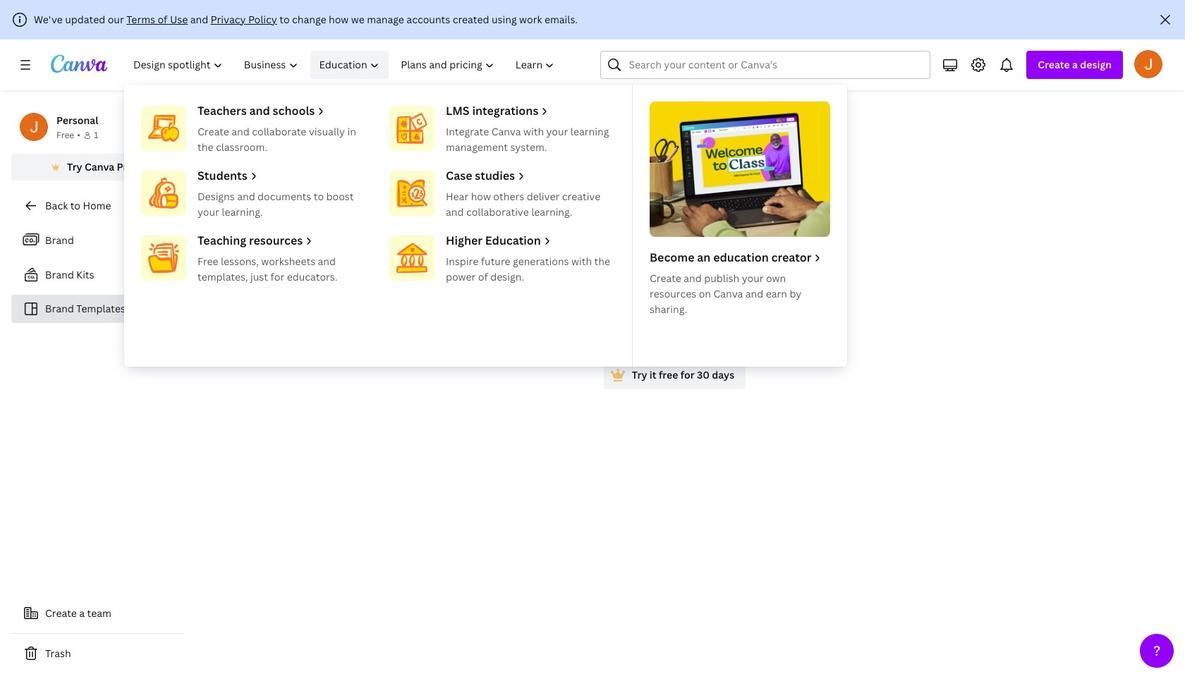 Task type: describe. For each thing, give the bounding box(es) containing it.
create for create and collaborate visually in the classroom.
[[198, 125, 229, 138]]

the inside create and collaborate visually in the classroom.
[[198, 140, 213, 154]]

become an education creator
[[650, 250, 812, 265]]

designs and documents to boost your learning.
[[198, 190, 354, 219]]

create and collaborate visually in the classroom.
[[198, 125, 356, 154]]

designs
[[569, 301, 616, 317]]

collaborate
[[252, 125, 306, 138]]

try it free for 30 days button
[[604, 361, 746, 389]]

personal
[[56, 114, 98, 127]]

generations
[[513, 255, 569, 268]]

templates,
[[198, 270, 248, 284]]

students
[[198, 168, 247, 183]]

and up collaborate
[[249, 103, 270, 119]]

brand link
[[11, 226, 183, 255]]

an
[[697, 250, 711, 265]]

design
[[1080, 58, 1112, 71]]

learning
[[571, 125, 609, 138]]

updated
[[65, 13, 105, 26]]

publish
[[704, 272, 740, 285]]

how inside hear how others deliver creative and collaborative learning.
[[471, 190, 491, 203]]

brand
[[640, 301, 677, 317]]

inspire future generations with the power of design.
[[446, 255, 610, 284]]

for inside button
[[681, 368, 695, 382]]

designs
[[198, 190, 235, 203]]

higher education
[[446, 233, 541, 248]]

case
[[446, 168, 472, 183]]

visually
[[309, 125, 345, 138]]

free
[[659, 368, 678, 382]]

policy
[[248, 13, 277, 26]]

home
[[83, 199, 111, 212]]

team
[[87, 607, 111, 620]]

resources inside create and publish your own resources on canva and earn by sharing.
[[650, 287, 697, 301]]

lessons,
[[221, 255, 259, 268]]

0 horizontal spatial how
[[329, 13, 349, 26]]

brand kits
[[45, 268, 94, 281]]

1 horizontal spatial to
[[280, 13, 290, 26]]

templates inside list
[[76, 302, 125, 315]]

accounts
[[407, 13, 450, 26]]

your inside create and publish your own resources on canva and earn by sharing.
[[742, 272, 764, 285]]

days
[[712, 368, 735, 382]]

teachers and schools
[[198, 103, 315, 119]]

hear how others deliver creative and collaborative learning.
[[446, 190, 601, 219]]

learning. inside designs and documents to boost your learning.
[[222, 205, 263, 219]]

deliver
[[527, 190, 560, 203]]

try for try canva pro
[[67, 160, 82, 174]]

create and publish your own resources on canva and earn by sharing.
[[650, 272, 802, 316]]

try it free for 30 days
[[632, 368, 735, 382]]

power
[[446, 270, 476, 284]]

higher
[[446, 233, 483, 248]]

earn
[[766, 287, 787, 301]]

worksheets
[[261, 255, 315, 268]]

using
[[492, 13, 517, 26]]

brand up the classroom. in the left top of the page
[[195, 107, 263, 137]]

free lessons, worksheets and templates, just for educators.
[[198, 255, 337, 284]]

inspire
[[446, 255, 479, 268]]

your right have
[[699, 329, 721, 343]]

design faster with templates that have your logos, colors, and fonts.
[[514, 329, 836, 343]]

in
[[347, 125, 356, 138]]

Search search field
[[629, 52, 903, 78]]

with inside inspire future generations with the power of design.
[[571, 255, 592, 268]]

on
[[699, 287, 711, 301]]

try for try it free for 30 days
[[632, 368, 647, 382]]

documents
[[258, 190, 311, 203]]

•
[[77, 129, 80, 141]]

and inside create and collaborate visually in the classroom.
[[232, 125, 250, 138]]

work
[[519, 13, 542, 26]]

education inside dropdown button
[[319, 58, 367, 71]]

free for free •
[[56, 129, 74, 141]]

sharing.
[[650, 303, 687, 316]]

education menu
[[124, 85, 847, 367]]

canva for with
[[492, 125, 521, 138]]

trash link
[[11, 640, 183, 668]]

back to home link
[[11, 192, 183, 220]]

privacy policy link
[[211, 13, 277, 26]]

lms
[[446, 103, 470, 119]]

terms
[[126, 13, 155, 26]]

learning. inside hear how others deliver creative and collaborative learning.
[[531, 205, 572, 219]]

future
[[481, 255, 511, 268]]

to inside designs and documents to boost your learning.
[[314, 190, 324, 203]]

for inside free lessons, worksheets and templates, just for educators.
[[271, 270, 284, 284]]

your inside integrate canva with your learning management system.
[[546, 125, 568, 138]]

it
[[650, 368, 657, 382]]

30
[[697, 368, 710, 382]]

canva inside create and publish your own resources on canva and earn by sharing.
[[714, 287, 743, 301]]

our
[[108, 13, 124, 26]]

hear
[[446, 190, 469, 203]]

education button
[[310, 51, 389, 79]]

try canva pro
[[67, 160, 133, 174]]

and inside free lessons, worksheets and templates, just for educators.
[[318, 255, 336, 268]]

kits
[[76, 268, 94, 281]]

free •
[[56, 129, 80, 141]]

case studies
[[446, 168, 515, 183]]

canva for pro
[[85, 160, 114, 174]]

jeremy miller image
[[1134, 50, 1163, 78]]

create for create a team
[[45, 607, 77, 620]]



Task type: locate. For each thing, give the bounding box(es) containing it.
create for create a design
[[1038, 58, 1070, 71]]

canva inside button
[[85, 160, 114, 174]]

design
[[514, 329, 546, 343]]

with inside integrate canva with your learning management system.
[[523, 125, 544, 138]]

learning. down deliver
[[531, 205, 572, 219]]

brand left "kits"
[[45, 268, 74, 281]]

a for team
[[79, 607, 85, 620]]

1 horizontal spatial templates
[[268, 107, 384, 137]]

back to home
[[45, 199, 111, 212]]

to right back
[[70, 199, 80, 212]]

1 horizontal spatial canva
[[492, 125, 521, 138]]

your inside designs and documents to boost your learning.
[[198, 205, 219, 219]]

1 vertical spatial for
[[681, 368, 695, 382]]

classroom.
[[216, 140, 267, 154]]

create inside create and publish your own resources on canva and earn by sharing.
[[650, 272, 681, 285]]

try canva pro button
[[11, 154, 183, 181]]

with up have
[[680, 301, 707, 317]]

emails.
[[545, 13, 578, 26]]

teaching resources
[[198, 233, 303, 248]]

1 horizontal spatial education
[[485, 233, 541, 248]]

a
[[1072, 58, 1078, 71], [79, 607, 85, 620]]

resources
[[249, 233, 303, 248], [650, 287, 697, 301]]

brand down the brand kits
[[45, 302, 74, 315]]

others
[[493, 190, 524, 203]]

free left •
[[56, 129, 74, 141]]

own
[[766, 272, 786, 285]]

0 horizontal spatial a
[[79, 607, 85, 620]]

have
[[674, 329, 697, 343]]

a left design
[[1072, 58, 1078, 71]]

0 horizontal spatial canva
[[85, 160, 114, 174]]

free
[[56, 129, 74, 141], [198, 255, 218, 268]]

terms of use link
[[126, 13, 188, 26]]

schools
[[273, 103, 315, 119]]

learning.
[[222, 205, 263, 219], [531, 205, 572, 219]]

1 vertical spatial try
[[632, 368, 647, 382]]

a inside create a team button
[[79, 607, 85, 620]]

how left we
[[329, 13, 349, 26]]

top level navigation element
[[124, 51, 847, 367]]

colors,
[[754, 329, 786, 343]]

just
[[250, 270, 268, 284]]

1 vertical spatial canva
[[85, 160, 114, 174]]

1 horizontal spatial the
[[594, 255, 610, 268]]

how down case studies
[[471, 190, 491, 203]]

1 vertical spatial brand templates
[[45, 302, 125, 315]]

of inside inspire future generations with the power of design.
[[478, 270, 488, 284]]

and right designs
[[237, 190, 255, 203]]

to left boost at the left top of page
[[314, 190, 324, 203]]

try left it
[[632, 368, 647, 382]]

for left 30
[[681, 368, 695, 382]]

0 horizontal spatial learning.
[[222, 205, 263, 219]]

a inside create a design 'dropdown button'
[[1072, 58, 1078, 71]]

teaching
[[198, 233, 246, 248]]

1 vertical spatial free
[[198, 255, 218, 268]]

and right use
[[190, 13, 208, 26]]

1 vertical spatial resources
[[650, 287, 697, 301]]

canva down publish
[[714, 287, 743, 301]]

the up students on the top of page
[[198, 140, 213, 154]]

with right faster
[[579, 329, 599, 343]]

list containing brand
[[11, 226, 183, 323]]

the up designs
[[594, 255, 610, 268]]

0 horizontal spatial resources
[[249, 233, 303, 248]]

lms integrations
[[446, 103, 539, 119]]

and down hear
[[446, 205, 464, 219]]

the inside inspire future generations with the power of design.
[[594, 255, 610, 268]]

creator
[[772, 250, 812, 265]]

0 vertical spatial of
[[158, 13, 168, 26]]

1 learning. from the left
[[222, 205, 263, 219]]

1 horizontal spatial brand templates
[[195, 107, 384, 137]]

create a design button
[[1027, 51, 1123, 79]]

None search field
[[601, 51, 931, 79]]

faster
[[548, 329, 576, 343]]

create inside create and collaborate visually in the classroom.
[[198, 125, 229, 138]]

0 horizontal spatial to
[[70, 199, 80, 212]]

0 vertical spatial education
[[319, 58, 367, 71]]

education
[[713, 250, 769, 265]]

and left earn
[[746, 287, 764, 301]]

brand kits link
[[11, 261, 183, 289]]

create inside create a team button
[[45, 607, 77, 620]]

become
[[650, 250, 695, 265]]

keep designs on-brand with brand templates
[[535, 301, 815, 317]]

education
[[319, 58, 367, 71], [485, 233, 541, 248]]

1 horizontal spatial learning.
[[531, 205, 572, 219]]

by
[[790, 287, 802, 301]]

1 vertical spatial education
[[485, 233, 541, 248]]

1 vertical spatial how
[[471, 190, 491, 203]]

create a design
[[1038, 58, 1112, 71]]

how
[[329, 13, 349, 26], [471, 190, 491, 203]]

education inside "menu"
[[485, 233, 541, 248]]

your left own
[[742, 272, 764, 285]]

on-
[[619, 301, 640, 317]]

with up system.
[[523, 125, 544, 138]]

and up educators.
[[318, 255, 336, 268]]

integrations
[[472, 103, 539, 119]]

learning. up "teaching resources"
[[222, 205, 263, 219]]

1 vertical spatial the
[[594, 255, 610, 268]]

try down •
[[67, 160, 82, 174]]

pro
[[117, 160, 133, 174]]

0 vertical spatial for
[[271, 270, 284, 284]]

0 vertical spatial a
[[1072, 58, 1078, 71]]

education down we
[[319, 58, 367, 71]]

templates
[[602, 329, 650, 343]]

2 vertical spatial canva
[[714, 287, 743, 301]]

and up on
[[684, 272, 702, 285]]

0 horizontal spatial of
[[158, 13, 168, 26]]

1 vertical spatial of
[[478, 270, 488, 284]]

0 horizontal spatial free
[[56, 129, 74, 141]]

1
[[94, 129, 98, 141]]

0 horizontal spatial education
[[319, 58, 367, 71]]

privacy
[[211, 13, 246, 26]]

0 horizontal spatial the
[[198, 140, 213, 154]]

create left design
[[1038, 58, 1070, 71]]

1 vertical spatial a
[[79, 607, 85, 620]]

brand templates link
[[11, 295, 183, 323]]

2 learning. from the left
[[531, 205, 572, 219]]

1 horizontal spatial how
[[471, 190, 491, 203]]

0 vertical spatial how
[[329, 13, 349, 26]]

integrate canva with your learning management system.
[[446, 125, 609, 154]]

teachers
[[198, 103, 247, 119]]

create inside create a design 'dropdown button'
[[1038, 58, 1070, 71]]

and
[[190, 13, 208, 26], [249, 103, 270, 119], [232, 125, 250, 138], [237, 190, 255, 203], [446, 205, 464, 219], [318, 255, 336, 268], [684, 272, 702, 285], [746, 287, 764, 301], [788, 329, 806, 343]]

of
[[158, 13, 168, 26], [478, 270, 488, 284]]

to right policy
[[280, 13, 290, 26]]

1 horizontal spatial free
[[198, 255, 218, 268]]

your
[[546, 125, 568, 138], [198, 205, 219, 219], [742, 272, 764, 285], [699, 329, 721, 343]]

0 vertical spatial resources
[[249, 233, 303, 248]]

a left team
[[79, 607, 85, 620]]

brand up logos, at the right of page
[[710, 301, 748, 317]]

create down become
[[650, 272, 681, 285]]

with right generations
[[571, 255, 592, 268]]

free inside free lessons, worksheets and templates, just for educators.
[[198, 255, 218, 268]]

studies
[[475, 168, 515, 183]]

fonts.
[[809, 329, 836, 343]]

create a team
[[45, 607, 111, 620]]

creative
[[562, 190, 601, 203]]

system.
[[510, 140, 547, 154]]

2 horizontal spatial canva
[[714, 287, 743, 301]]

1 horizontal spatial a
[[1072, 58, 1078, 71]]

your up system.
[[546, 125, 568, 138]]

your down designs
[[198, 205, 219, 219]]

brand templates inside list
[[45, 302, 125, 315]]

to
[[280, 13, 290, 26], [314, 190, 324, 203], [70, 199, 80, 212]]

0 vertical spatial the
[[198, 140, 213, 154]]

boost
[[326, 190, 354, 203]]

management
[[446, 140, 508, 154]]

0 vertical spatial canva
[[492, 125, 521, 138]]

canva inside integrate canva with your learning management system.
[[492, 125, 521, 138]]

0 horizontal spatial templates
[[76, 302, 125, 315]]

canva down integrations
[[492, 125, 521, 138]]

education up future
[[485, 233, 541, 248]]

and inside hear how others deliver creative and collaborative learning.
[[446, 205, 464, 219]]

0 horizontal spatial brand templates
[[45, 302, 125, 315]]

resources up worksheets at the left top of the page
[[249, 233, 303, 248]]

change
[[292, 13, 326, 26]]

collaborative
[[466, 205, 529, 219]]

use
[[170, 13, 188, 26]]

we
[[351, 13, 365, 26]]

list
[[11, 226, 183, 323]]

create for create and publish your own resources on canva and earn by sharing.
[[650, 272, 681, 285]]

resources up sharing.
[[650, 287, 697, 301]]

create left team
[[45, 607, 77, 620]]

and up the classroom. in the left top of the page
[[232, 125, 250, 138]]

of left use
[[158, 13, 168, 26]]

0 horizontal spatial for
[[271, 270, 284, 284]]

keep
[[535, 301, 566, 317]]

2 horizontal spatial templates
[[750, 301, 815, 317]]

a for design
[[1072, 58, 1078, 71]]

2 horizontal spatial to
[[314, 190, 324, 203]]

free up templates,
[[198, 255, 218, 268]]

canva left pro
[[85, 160, 114, 174]]

1 horizontal spatial for
[[681, 368, 695, 382]]

1 horizontal spatial of
[[478, 270, 488, 284]]

0 vertical spatial try
[[67, 160, 82, 174]]

0 horizontal spatial try
[[67, 160, 82, 174]]

1 horizontal spatial try
[[632, 368, 647, 382]]

create a team button
[[11, 600, 183, 628]]

create
[[1038, 58, 1070, 71], [198, 125, 229, 138], [650, 272, 681, 285], [45, 607, 77, 620]]

and left fonts.
[[788, 329, 806, 343]]

for right "just" at the top
[[271, 270, 284, 284]]

brand down back
[[45, 234, 74, 247]]

free for free lessons, worksheets and templates, just for educators.
[[198, 255, 218, 268]]

0 vertical spatial brand templates
[[195, 107, 384, 137]]

of down future
[[478, 270, 488, 284]]

create down 'teachers'
[[198, 125, 229, 138]]

created
[[453, 13, 489, 26]]

0 vertical spatial free
[[56, 129, 74, 141]]

try
[[67, 160, 82, 174], [632, 368, 647, 382]]

with
[[523, 125, 544, 138], [571, 255, 592, 268], [680, 301, 707, 317], [579, 329, 599, 343]]

1 horizontal spatial resources
[[650, 287, 697, 301]]

and inside designs and documents to boost your learning.
[[237, 190, 255, 203]]

to inside back to home link
[[70, 199, 80, 212]]

manage
[[367, 13, 404, 26]]

educators.
[[287, 270, 337, 284]]



Task type: vqa. For each thing, say whether or not it's contained in the screenshot.


